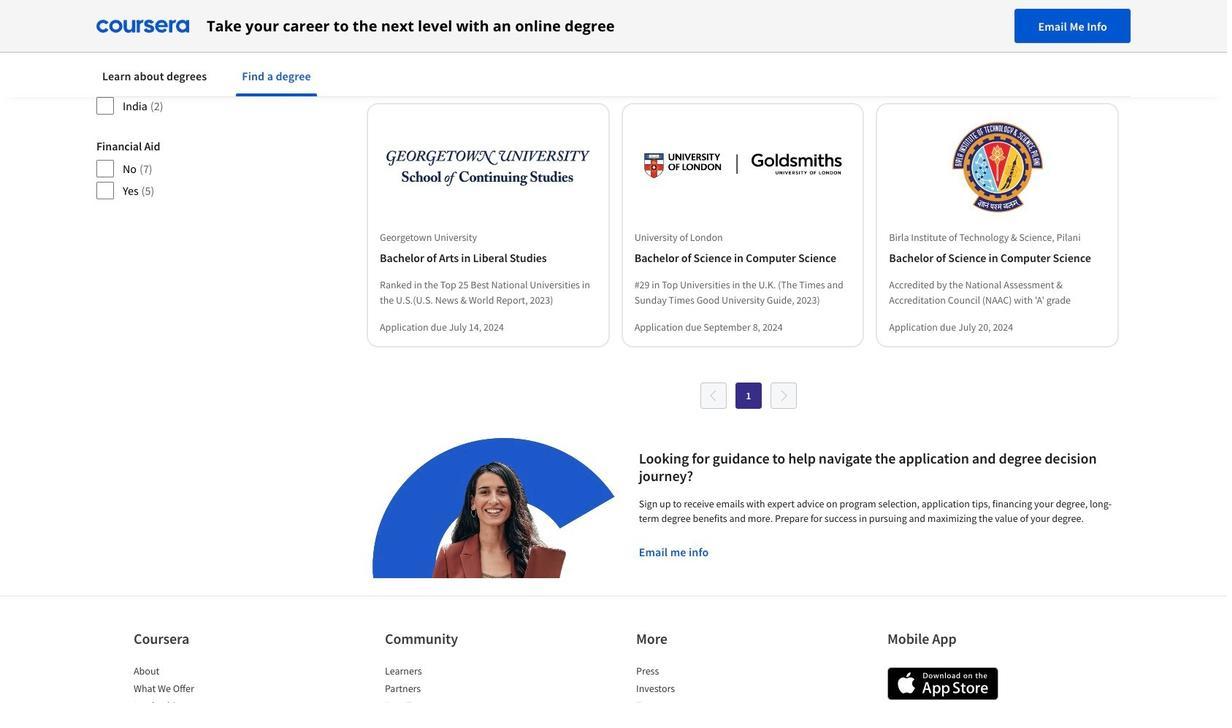Task type: describe. For each thing, give the bounding box(es) containing it.
university of london logo image
[[640, 122, 845, 213]]

coursera image
[[96, 14, 189, 38]]

2 list from the left
[[385, 664, 509, 704]]

3 list from the left
[[636, 664, 760, 704]]

2 group from the top
[[96, 139, 320, 200]]



Task type: vqa. For each thing, say whether or not it's contained in the screenshot.
you
no



Task type: locate. For each thing, give the bounding box(es) containing it.
birla institute of technology & science, pilani logo image
[[895, 122, 1100, 213]]

tab list
[[96, 58, 1131, 96]]

list
[[134, 664, 258, 704], [385, 664, 509, 704], [636, 664, 760, 704]]

1 vertical spatial group
[[96, 139, 320, 200]]

georgetown university logo image
[[386, 122, 591, 213]]

list item
[[134, 664, 258, 682], [385, 664, 509, 682], [636, 664, 760, 682], [134, 682, 258, 699], [385, 682, 509, 699], [636, 682, 760, 699], [134, 699, 258, 704], [385, 699, 509, 704], [636, 699, 760, 704]]

0 horizontal spatial list
[[134, 664, 258, 704]]

1 horizontal spatial list
[[385, 664, 509, 704]]

group
[[96, 32, 320, 116], [96, 139, 320, 200]]

1 list from the left
[[134, 664, 258, 704]]

2 horizontal spatial list
[[636, 664, 760, 704]]

download on the app store image
[[888, 668, 999, 701]]

0 vertical spatial group
[[96, 32, 320, 116]]

1 group from the top
[[96, 32, 320, 116]]



